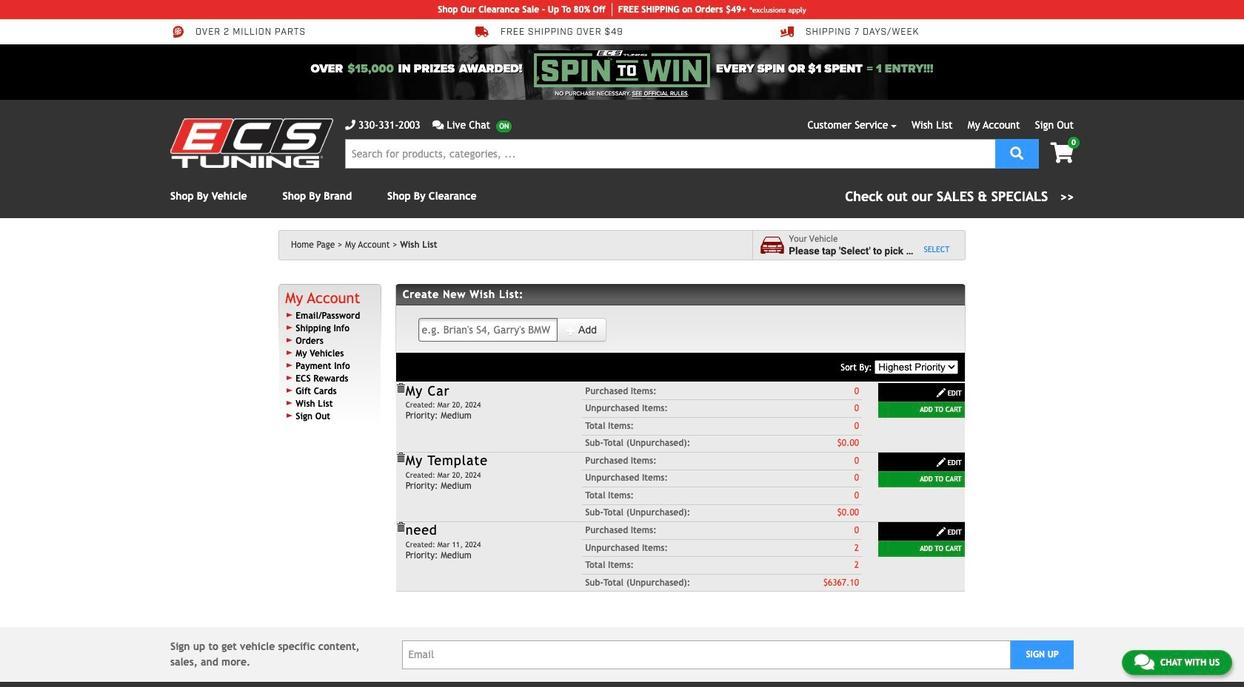 Task type: describe. For each thing, give the bounding box(es) containing it.
delete image
[[395, 523, 406, 533]]

white image for 2nd delete icon from the bottom of the page
[[936, 388, 946, 398]]

ecs tuning 'spin to win' contest logo image
[[534, 50, 710, 87]]

Email email field
[[402, 641, 1011, 670]]

e.g. Brian's S4, Garry's BMW E92...etc text field
[[418, 318, 558, 342]]

white image for first delete icon from the bottom of the page
[[936, 458, 946, 468]]

1 delete image from the top
[[395, 384, 406, 394]]



Task type: vqa. For each thing, say whether or not it's contained in the screenshot.
the top Delete icon
yes



Task type: locate. For each thing, give the bounding box(es) containing it.
2 white image from the top
[[936, 458, 946, 468]]

delete image
[[395, 384, 406, 394], [395, 453, 406, 464]]

white image
[[566, 326, 576, 336]]

2 delete image from the top
[[395, 453, 406, 464]]

3 white image from the top
[[936, 527, 946, 538]]

comments image
[[432, 120, 444, 130]]

shopping cart image
[[1050, 143, 1074, 164]]

white image
[[936, 388, 946, 398], [936, 458, 946, 468], [936, 527, 946, 538]]

comments image
[[1134, 654, 1154, 672]]

1 vertical spatial delete image
[[395, 453, 406, 464]]

1 white image from the top
[[936, 388, 946, 398]]

0 vertical spatial delete image
[[395, 384, 406, 394]]

0 vertical spatial white image
[[936, 388, 946, 398]]

2 vertical spatial white image
[[936, 527, 946, 538]]

white image for delete image
[[936, 527, 946, 538]]

1 vertical spatial white image
[[936, 458, 946, 468]]

phone image
[[345, 120, 355, 130]]

search image
[[1010, 146, 1024, 160]]

ecs tuning image
[[170, 118, 333, 168]]

Search text field
[[345, 139, 995, 169]]



